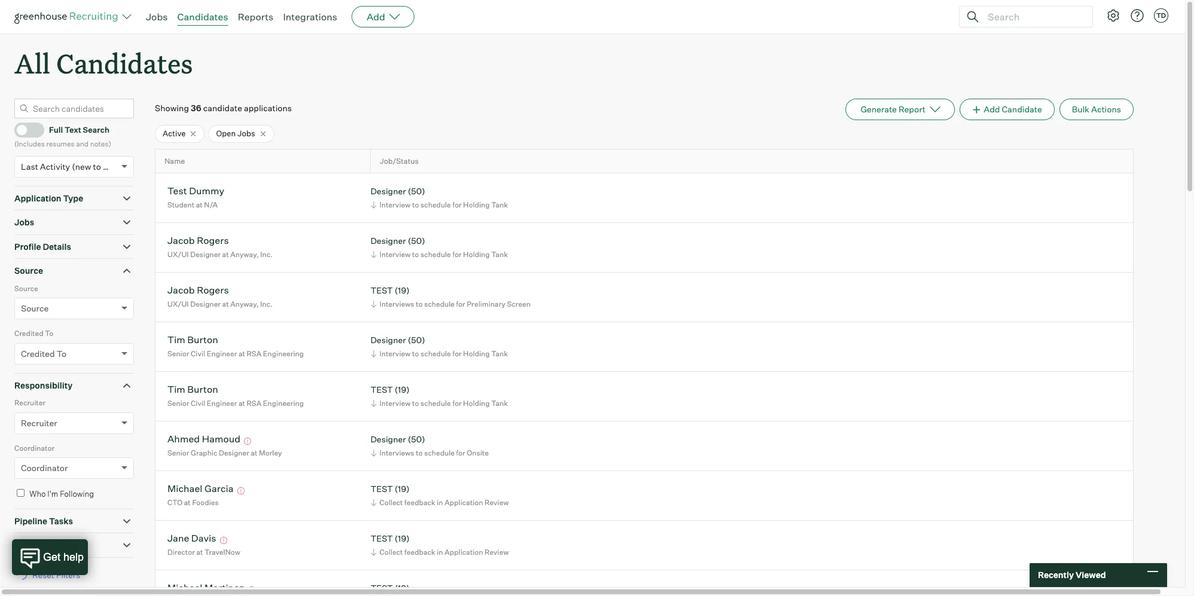 Task type: describe. For each thing, give the bounding box(es) containing it.
michael martinez has been in application review for more than 5 days image
[[246, 587, 257, 594]]

civil for test (19)
[[191, 399, 205, 408]]

test (19)
[[371, 584, 410, 594]]

anyway, for designer
[[231, 250, 259, 259]]

5 (19) from the top
[[395, 584, 410, 594]]

cto
[[168, 498, 183, 507]]

bulk actions link
[[1060, 99, 1134, 120]]

(19) for director at travelnow
[[395, 534, 410, 544]]

full text search (includes resumes and notes)
[[14, 125, 111, 148]]

test dummy link
[[168, 185, 224, 199]]

who i'm following
[[29, 490, 94, 499]]

i'm
[[47, 490, 58, 499]]

source for source element on the left of page
[[14, 266, 43, 276]]

activity
[[40, 161, 70, 172]]

1 horizontal spatial to
[[57, 349, 67, 359]]

michael martinez
[[168, 582, 244, 594]]

ux/ui for designer (50)
[[168, 250, 189, 259]]

actions
[[1092, 104, 1122, 114]]

tim for designer
[[168, 334, 185, 346]]

recently
[[1039, 570, 1075, 581]]

3 holding from the top
[[463, 349, 490, 358]]

test
[[168, 185, 187, 197]]

director
[[168, 548, 195, 557]]

cto at foodies
[[168, 498, 219, 507]]

0 vertical spatial credited
[[14, 329, 43, 338]]

collect feedback in application review link for jane davis
[[369, 547, 512, 558]]

senior for designer (50)
[[168, 349, 189, 358]]

applications
[[244, 103, 292, 113]]

inc. for designer (50)
[[260, 250, 273, 259]]

generate report button
[[846, 99, 956, 120]]

anyway, for test
[[231, 300, 259, 309]]

reset filters button
[[14, 564, 86, 586]]

jacob rogers ux/ui designer at anyway, inc. for designer
[[168, 235, 273, 259]]

burton for designer (50)
[[187, 334, 218, 346]]

details
[[43, 242, 71, 252]]

senior graphic designer at morley
[[168, 449, 282, 458]]

engineer for test (19)
[[207, 399, 237, 408]]

michael garcia
[[168, 483, 234, 495]]

davis
[[191, 533, 216, 545]]

1 vertical spatial recruiter
[[21, 418, 57, 428]]

old)
[[103, 161, 118, 172]]

candidate
[[203, 103, 242, 113]]

jacob for test
[[168, 284, 195, 296]]

1 vertical spatial credited to
[[21, 349, 67, 359]]

and
[[76, 140, 89, 148]]

0 horizontal spatial to
[[45, 329, 53, 338]]

ux/ui for test (19)
[[168, 300, 189, 309]]

last activity (new to old)
[[21, 161, 118, 172]]

holding inside test (19) interview to schedule for holding tank
[[463, 399, 490, 408]]

(includes
[[14, 140, 45, 148]]

test for ux/ui designer at anyway, inc.
[[371, 286, 393, 296]]

education
[[14, 540, 56, 551]]

2 vertical spatial source
[[21, 303, 49, 314]]

application for michael garcia
[[445, 498, 483, 507]]

name
[[165, 157, 185, 166]]

1 vertical spatial coordinator
[[21, 463, 68, 473]]

3 interview from the top
[[380, 349, 411, 358]]

to for interviews to schedule for onsite "link"
[[416, 449, 423, 458]]

ahmed hamoud
[[168, 433, 241, 445]]

recently viewed
[[1039, 570, 1107, 581]]

senior for test (19)
[[168, 399, 189, 408]]

Search text field
[[985, 8, 1082, 25]]

pipeline
[[14, 516, 47, 526]]

candidates link
[[177, 11, 228, 23]]

credited to element
[[14, 328, 134, 373]]

rogers for test
[[197, 284, 229, 296]]

showing 36 candidate applications
[[155, 103, 292, 113]]

source for 'credited to' element
[[14, 284, 38, 293]]

test (19) collect feedback in application review for jane davis
[[371, 534, 509, 557]]

responsibility
[[14, 380, 73, 391]]

generate report
[[861, 104, 926, 114]]

td button
[[1152, 6, 1172, 25]]

1 vertical spatial candidates
[[56, 45, 193, 81]]

collect feedback in application review link for michael garcia
[[369, 497, 512, 509]]

engineering for test
[[263, 399, 304, 408]]

reports link
[[238, 11, 274, 23]]

3 senior from the top
[[168, 449, 189, 458]]

0 vertical spatial credited to
[[14, 329, 53, 338]]

recruiter element
[[14, 397, 134, 443]]

michael for michael martinez
[[168, 582, 203, 594]]

filters
[[56, 570, 80, 580]]

(50) for jacob rogers
[[408, 236, 425, 246]]

designer (50) interview to schedule for holding tank for dummy
[[371, 186, 508, 209]]

reset filters
[[32, 570, 80, 580]]

open jobs
[[216, 129, 255, 138]]

tim burton senior civil engineer at rsa engineering for test (19)
[[168, 384, 304, 408]]

reset
[[32, 570, 54, 580]]

interviews for designer
[[380, 449, 415, 458]]

preliminary
[[467, 300, 506, 309]]

2 horizontal spatial jobs
[[238, 129, 255, 138]]

reports
[[238, 11, 274, 23]]

following
[[60, 490, 94, 499]]

dummy
[[189, 185, 224, 197]]

to for interviews to schedule for preliminary screen link on the bottom left of page
[[416, 300, 423, 309]]

interviews to schedule for preliminary screen link
[[369, 299, 534, 310]]

tasks
[[49, 516, 73, 526]]

review for michael garcia
[[485, 498, 509, 507]]

add candidate
[[984, 104, 1043, 114]]

tim burton senior civil engineer at rsa engineering for designer (50)
[[168, 334, 304, 358]]

search
[[83, 125, 109, 135]]

michael garcia link
[[168, 483, 234, 497]]

ahmed hamoud link
[[168, 433, 241, 447]]

review for jane davis
[[485, 548, 509, 557]]

hamoud
[[202, 433, 241, 445]]

foodies
[[192, 498, 219, 507]]

morley
[[259, 449, 282, 458]]

tim for test
[[168, 384, 185, 396]]

jacob rogers link for test
[[168, 284, 229, 298]]

travelnow
[[205, 548, 240, 557]]

test dummy student at n/a
[[168, 185, 224, 209]]

showing
[[155, 103, 189, 113]]

in for jane davis
[[437, 548, 443, 557]]

application for jane davis
[[445, 548, 483, 557]]

tank for 3rd interview to schedule for holding tank link
[[492, 349, 508, 358]]

3 interview to schedule for holding tank link from the top
[[369, 348, 511, 360]]

(19) for ux/ui designer at anyway, inc.
[[395, 286, 410, 296]]

Who I'm Following checkbox
[[17, 490, 25, 497]]

0 vertical spatial coordinator
[[14, 444, 55, 453]]

integrations
[[283, 11, 338, 23]]

to for 1st interview to schedule for holding tank link
[[412, 200, 419, 209]]

all
[[14, 45, 50, 81]]

tim burton link for test
[[168, 384, 218, 398]]

interview inside test (19) interview to schedule for holding tank
[[380, 399, 411, 408]]

checkmark image
[[20, 125, 29, 134]]

2 holding from the top
[[463, 250, 490, 259]]

bulk actions
[[1073, 104, 1122, 114]]

(new
[[72, 161, 91, 172]]

ahmed hamoud has been in onsite for more than 21 days image
[[243, 438, 253, 445]]

job/status
[[380, 157, 419, 166]]

test (19) interview to schedule for holding tank
[[371, 385, 508, 408]]

0 vertical spatial application
[[14, 193, 61, 203]]

michael garcia has been in application review for more than 5 days image
[[236, 488, 247, 495]]

jobs link
[[146, 11, 168, 23]]

interviews to schedule for onsite link
[[369, 448, 492, 459]]

student
[[168, 200, 194, 209]]

last activity (new to old) option
[[21, 161, 118, 172]]

report
[[899, 104, 926, 114]]

schedule inside designer (50) interviews to schedule for onsite
[[424, 449, 455, 458]]

coordinator element
[[14, 443, 134, 488]]

n/a
[[204, 200, 218, 209]]

director at travelnow
[[168, 548, 240, 557]]



Task type: vqa. For each thing, say whether or not it's contained in the screenshot.


Task type: locate. For each thing, give the bounding box(es) containing it.
designer (50) interview to schedule for holding tank for rogers
[[371, 236, 508, 259]]

for inside test (19) interviews to schedule for preliminary screen
[[456, 300, 466, 309]]

tank
[[492, 200, 508, 209], [492, 250, 508, 259], [492, 349, 508, 358], [492, 399, 508, 408]]

feedback
[[405, 498, 436, 507], [405, 548, 436, 557]]

2 jacob rogers link from the top
[[168, 284, 229, 298]]

to inside designer (50) interviews to schedule for onsite
[[416, 449, 423, 458]]

1 jacob rogers ux/ui designer at anyway, inc. from the top
[[168, 235, 273, 259]]

feedback for michael garcia
[[405, 498, 436, 507]]

3 test from the top
[[371, 484, 393, 494]]

martinez
[[205, 582, 244, 594]]

0 vertical spatial rogers
[[197, 235, 229, 247]]

jobs up profile
[[14, 217, 34, 227]]

1 ux/ui from the top
[[168, 250, 189, 259]]

2 designer (50) interview to schedule for holding tank from the top
[[371, 236, 508, 259]]

0 vertical spatial michael
[[168, 483, 203, 495]]

2 collect from the top
[[380, 548, 403, 557]]

1 vertical spatial collect
[[380, 548, 403, 557]]

3 tank from the top
[[492, 349, 508, 358]]

1 review from the top
[[485, 498, 509, 507]]

engineer
[[207, 349, 237, 358], [207, 399, 237, 408]]

inc.
[[260, 250, 273, 259], [260, 300, 273, 309]]

1 horizontal spatial add
[[984, 104, 1001, 114]]

(19) inside test (19) interview to schedule for holding tank
[[395, 385, 410, 395]]

to inside test (19) interview to schedule for holding tank
[[412, 399, 419, 408]]

1 vertical spatial application
[[445, 498, 483, 507]]

1 vertical spatial feedback
[[405, 548, 436, 557]]

interview to schedule for holding tank link down job/status
[[369, 199, 511, 211]]

1 (50) from the top
[[408, 186, 425, 197]]

designer (50) interview to schedule for holding tank
[[371, 186, 508, 209], [371, 236, 508, 259], [371, 335, 508, 358]]

feedback down interviews to schedule for onsite "link"
[[405, 498, 436, 507]]

designer (50) interview to schedule for holding tank for burton
[[371, 335, 508, 358]]

2 tim burton link from the top
[[168, 384, 218, 398]]

0 vertical spatial tim burton senior civil engineer at rsa engineering
[[168, 334, 304, 358]]

in for michael garcia
[[437, 498, 443, 507]]

1 senior from the top
[[168, 349, 189, 358]]

(50) for test dummy
[[408, 186, 425, 197]]

jane davis
[[168, 533, 216, 545]]

1 engineering from the top
[[263, 349, 304, 358]]

to for 3rd interview to schedule for holding tank link
[[412, 349, 419, 358]]

generate
[[861, 104, 897, 114]]

review
[[485, 498, 509, 507], [485, 548, 509, 557]]

1 test from the top
[[371, 286, 393, 296]]

jobs left candidates link
[[146, 11, 168, 23]]

add for add candidate
[[984, 104, 1001, 114]]

1 in from the top
[[437, 498, 443, 507]]

2 inc. from the top
[[260, 300, 273, 309]]

0 vertical spatial jacob
[[168, 235, 195, 247]]

collect for michael garcia
[[380, 498, 403, 507]]

2 civil from the top
[[191, 399, 205, 408]]

senior
[[168, 349, 189, 358], [168, 399, 189, 408], [168, 449, 189, 458]]

4 interview to schedule for holding tank link from the top
[[369, 398, 511, 409]]

application type
[[14, 193, 83, 203]]

jacob rogers link for designer
[[168, 235, 229, 249]]

at
[[196, 200, 203, 209], [222, 250, 229, 259], [222, 300, 229, 309], [239, 349, 245, 358], [239, 399, 245, 408], [251, 449, 258, 458], [184, 498, 191, 507], [197, 548, 203, 557]]

add inside add "popup button"
[[367, 11, 385, 23]]

2 jacob from the top
[[168, 284, 195, 296]]

2 test from the top
[[371, 385, 393, 395]]

1 rsa from the top
[[247, 349, 262, 358]]

1 vertical spatial jacob rogers link
[[168, 284, 229, 298]]

1 tank from the top
[[492, 200, 508, 209]]

michael up 'cto at foodies'
[[168, 483, 203, 495]]

1 vertical spatial test (19) collect feedback in application review
[[371, 534, 509, 557]]

full
[[49, 125, 63, 135]]

1 vertical spatial inc.
[[260, 300, 273, 309]]

designer (50) interview to schedule for holding tank down job/status
[[371, 186, 508, 209]]

0 vertical spatial review
[[485, 498, 509, 507]]

who
[[29, 490, 46, 499]]

inc. for test (19)
[[260, 300, 273, 309]]

for inside designer (50) interviews to schedule for onsite
[[456, 449, 466, 458]]

jane
[[168, 533, 189, 545]]

2 senior from the top
[[168, 399, 189, 408]]

1 vertical spatial engineering
[[263, 399, 304, 408]]

2 anyway, from the top
[[231, 300, 259, 309]]

michael down director
[[168, 582, 203, 594]]

interview
[[380, 200, 411, 209], [380, 250, 411, 259], [380, 349, 411, 358], [380, 399, 411, 408]]

jane davis has been in application review for more than 5 days image
[[218, 538, 229, 545]]

schedule inside test (19) interviews to schedule for preliminary screen
[[424, 300, 455, 309]]

test (19) collect feedback in application review
[[371, 484, 509, 507], [371, 534, 509, 557]]

1 vertical spatial source
[[14, 284, 38, 293]]

5 test from the top
[[371, 584, 393, 594]]

garcia
[[205, 483, 234, 495]]

2 test (19) collect feedback in application review from the top
[[371, 534, 509, 557]]

0 vertical spatial tim
[[168, 334, 185, 346]]

2 michael from the top
[[168, 582, 203, 594]]

2 interview to schedule for holding tank link from the top
[[369, 249, 511, 260]]

interview to schedule for holding tank link up designer (50) interviews to schedule for onsite
[[369, 398, 511, 409]]

source
[[14, 266, 43, 276], [14, 284, 38, 293], [21, 303, 49, 314]]

0 vertical spatial jobs
[[146, 11, 168, 23]]

(19) inside test (19) interviews to schedule for preliminary screen
[[395, 286, 410, 296]]

rsa for designer (50)
[[247, 349, 262, 358]]

1 tim burton senior civil engineer at rsa engineering from the top
[[168, 334, 304, 358]]

rogers for designer
[[197, 235, 229, 247]]

1 vertical spatial tim burton senior civil engineer at rsa engineering
[[168, 384, 304, 408]]

0 vertical spatial tim burton link
[[168, 334, 218, 348]]

add inside add candidate link
[[984, 104, 1001, 114]]

0 vertical spatial civil
[[191, 349, 205, 358]]

engineering for designer
[[263, 349, 304, 358]]

(50) inside designer (50) interviews to schedule for onsite
[[408, 435, 425, 445]]

2 feedback from the top
[[405, 548, 436, 557]]

1 civil from the top
[[191, 349, 205, 358]]

collect
[[380, 498, 403, 507], [380, 548, 403, 557]]

2 interview from the top
[[380, 250, 411, 259]]

2 review from the top
[[485, 548, 509, 557]]

0 vertical spatial rsa
[[247, 349, 262, 358]]

jacob rogers link
[[168, 235, 229, 249], [168, 284, 229, 298]]

0 vertical spatial jacob rogers link
[[168, 235, 229, 249]]

bulk
[[1073, 104, 1090, 114]]

0 vertical spatial inc.
[[260, 250, 273, 259]]

tank inside test (19) interview to schedule for holding tank
[[492, 399, 508, 408]]

36
[[191, 103, 201, 113]]

rsa
[[247, 349, 262, 358], [247, 399, 262, 408]]

2 vertical spatial senior
[[168, 449, 189, 458]]

0 vertical spatial collect feedback in application review link
[[369, 497, 512, 509]]

1 holding from the top
[[463, 200, 490, 209]]

0 vertical spatial engineering
[[263, 349, 304, 358]]

type
[[63, 193, 83, 203]]

(50) for tim burton
[[408, 335, 425, 345]]

0 vertical spatial candidates
[[177, 11, 228, 23]]

2 jacob rogers ux/ui designer at anyway, inc. from the top
[[168, 284, 273, 309]]

profile
[[14, 242, 41, 252]]

to for first interview to schedule for holding tank link from the bottom of the page
[[412, 399, 419, 408]]

0 vertical spatial to
[[45, 329, 53, 338]]

rogers
[[197, 235, 229, 247], [197, 284, 229, 296]]

michael
[[168, 483, 203, 495], [168, 582, 203, 594]]

2 vertical spatial jobs
[[14, 217, 34, 227]]

0 vertical spatial jacob rogers ux/ui designer at anyway, inc.
[[168, 235, 273, 259]]

2 vertical spatial designer (50) interview to schedule for holding tank
[[371, 335, 508, 358]]

4 test from the top
[[371, 534, 393, 544]]

tank for first interview to schedule for holding tank link from the bottom of the page
[[492, 399, 508, 408]]

schedule inside test (19) interview to schedule for holding tank
[[421, 399, 451, 408]]

1 interview to schedule for holding tank link from the top
[[369, 199, 511, 211]]

4 tank from the top
[[492, 399, 508, 408]]

0 vertical spatial collect
[[380, 498, 403, 507]]

credited to
[[14, 329, 53, 338], [21, 349, 67, 359]]

interviews inside designer (50) interviews to schedule for onsite
[[380, 449, 415, 458]]

2 collect feedback in application review link from the top
[[369, 547, 512, 558]]

credited to down source element on the left of page
[[14, 329, 53, 338]]

test for senior civil engineer at rsa engineering
[[371, 385, 393, 395]]

notes)
[[90, 140, 111, 148]]

open
[[216, 129, 236, 138]]

2 interviews from the top
[[380, 449, 415, 458]]

designer (50) interview to schedule for holding tank up test (19) interviews to schedule for preliminary screen
[[371, 236, 508, 259]]

1 interview from the top
[[380, 200, 411, 209]]

text
[[65, 125, 81, 135]]

2 rsa from the top
[[247, 399, 262, 408]]

2 ux/ui from the top
[[168, 300, 189, 309]]

designer inside designer (50) interviews to schedule for onsite
[[371, 435, 406, 445]]

pipeline tasks
[[14, 516, 73, 526]]

1 vertical spatial interviews
[[380, 449, 415, 458]]

ahmed
[[168, 433, 200, 445]]

1 vertical spatial michael
[[168, 582, 203, 594]]

0 vertical spatial source
[[14, 266, 43, 276]]

1 vertical spatial credited
[[21, 349, 55, 359]]

candidates
[[177, 11, 228, 23], [56, 45, 193, 81]]

3 (50) from the top
[[408, 335, 425, 345]]

1 collect feedback in application review link from the top
[[369, 497, 512, 509]]

1 vertical spatial collect feedback in application review link
[[369, 547, 512, 558]]

2 (19) from the top
[[395, 385, 410, 395]]

to for 2nd interview to schedule for holding tank link
[[412, 250, 419, 259]]

1 collect from the top
[[380, 498, 403, 507]]

michael for michael garcia
[[168, 483, 203, 495]]

add candidate link
[[960, 99, 1055, 120]]

last
[[21, 161, 38, 172]]

1 michael from the top
[[168, 483, 203, 495]]

0 vertical spatial interviews
[[380, 300, 415, 309]]

2 engineering from the top
[[263, 399, 304, 408]]

0 vertical spatial test (19) collect feedback in application review
[[371, 484, 509, 507]]

onsite
[[467, 449, 489, 458]]

interviews inside test (19) interviews to schedule for preliminary screen
[[380, 300, 415, 309]]

michael martinez link
[[168, 582, 244, 596]]

2 vertical spatial application
[[445, 548, 483, 557]]

interview to schedule for holding tank link up test (19) interviews to schedule for preliminary screen
[[369, 249, 511, 260]]

test inside test (19) interviews to schedule for preliminary screen
[[371, 286, 393, 296]]

1 vertical spatial in
[[437, 548, 443, 557]]

designer (50) interview to schedule for holding tank down interviews to schedule for preliminary screen link on the bottom left of page
[[371, 335, 508, 358]]

collect for jane davis
[[380, 548, 403, 557]]

tim burton link for designer
[[168, 334, 218, 348]]

feedback up the test (19)
[[405, 548, 436, 557]]

test (19) collect feedback in application review for michael garcia
[[371, 484, 509, 507]]

civil for designer (50)
[[191, 349, 205, 358]]

1 vertical spatial burton
[[187, 384, 218, 396]]

viewed
[[1076, 570, 1107, 581]]

1 jacob from the top
[[168, 235, 195, 247]]

configure image
[[1107, 8, 1121, 23]]

candidate
[[1002, 104, 1043, 114]]

to up the responsibility
[[57, 349, 67, 359]]

profile details
[[14, 242, 71, 252]]

jacob rogers ux/ui designer at anyway, inc. for test
[[168, 284, 273, 309]]

4 (19) from the top
[[395, 534, 410, 544]]

test for director at travelnow
[[371, 534, 393, 544]]

1 vertical spatial to
[[57, 349, 67, 359]]

credited up the responsibility
[[21, 349, 55, 359]]

1 vertical spatial jacob rogers ux/ui designer at anyway, inc.
[[168, 284, 273, 309]]

2 engineer from the top
[[207, 399, 237, 408]]

1 vertical spatial add
[[984, 104, 1001, 114]]

credited down source element on the left of page
[[14, 329, 43, 338]]

candidate reports are now available! apply filters and select "view in app" element
[[846, 99, 956, 120]]

jacob for designer
[[168, 235, 195, 247]]

(19) for senior civil engineer at rsa engineering
[[395, 385, 410, 395]]

1 vertical spatial review
[[485, 548, 509, 557]]

graphic
[[191, 449, 217, 458]]

resumes
[[46, 140, 75, 148]]

credited to up the responsibility
[[21, 349, 67, 359]]

0 vertical spatial ux/ui
[[168, 250, 189, 259]]

recruiter
[[14, 399, 45, 408], [21, 418, 57, 428]]

tank for 1st interview to schedule for holding tank link
[[492, 200, 508, 209]]

engineering
[[263, 349, 304, 358], [263, 399, 304, 408]]

test for cto at foodies
[[371, 484, 393, 494]]

1 feedback from the top
[[405, 498, 436, 507]]

0 vertical spatial senior
[[168, 349, 189, 358]]

(50)
[[408, 186, 425, 197], [408, 236, 425, 246], [408, 335, 425, 345], [408, 435, 425, 445]]

all candidates
[[14, 45, 193, 81]]

to inside test (19) interviews to schedule for preliminary screen
[[416, 300, 423, 309]]

1 rogers from the top
[[197, 235, 229, 247]]

collect feedback in application review link
[[369, 497, 512, 509], [369, 547, 512, 558]]

1 vertical spatial tim burton link
[[168, 384, 218, 398]]

1 designer (50) interview to schedule for holding tank from the top
[[371, 186, 508, 209]]

0 horizontal spatial add
[[367, 11, 385, 23]]

1 vertical spatial rogers
[[197, 284, 229, 296]]

add button
[[352, 6, 415, 28]]

2 in from the top
[[437, 548, 443, 557]]

4 (50) from the top
[[408, 435, 425, 445]]

(19) for cto at foodies
[[395, 484, 410, 494]]

designer (50) interviews to schedule for onsite
[[371, 435, 489, 458]]

2 tim burton senior civil engineer at rsa engineering from the top
[[168, 384, 304, 408]]

1 vertical spatial jobs
[[238, 129, 255, 138]]

0 vertical spatial recruiter
[[14, 399, 45, 408]]

rsa for test (19)
[[247, 399, 262, 408]]

0 vertical spatial burton
[[187, 334, 218, 346]]

Search candidates field
[[14, 99, 134, 119]]

engineer for designer (50)
[[207, 349, 237, 358]]

screen
[[507, 300, 531, 309]]

1 horizontal spatial jobs
[[146, 11, 168, 23]]

0 vertical spatial engineer
[[207, 349, 237, 358]]

add for add
[[367, 11, 385, 23]]

to
[[93, 161, 101, 172], [412, 200, 419, 209], [412, 250, 419, 259], [416, 300, 423, 309], [412, 349, 419, 358], [412, 399, 419, 408], [416, 449, 423, 458]]

greenhouse recruiting image
[[14, 10, 122, 24]]

1 vertical spatial ux/ui
[[168, 300, 189, 309]]

td button
[[1155, 8, 1169, 23]]

1 vertical spatial tim
[[168, 384, 185, 396]]

(19)
[[395, 286, 410, 296], [395, 385, 410, 395], [395, 484, 410, 494], [395, 534, 410, 544], [395, 584, 410, 594]]

civil
[[191, 349, 205, 358], [191, 399, 205, 408]]

1 vertical spatial designer (50) interview to schedule for holding tank
[[371, 236, 508, 259]]

1 engineer from the top
[[207, 349, 237, 358]]

1 tim burton link from the top
[[168, 334, 218, 348]]

0 vertical spatial in
[[437, 498, 443, 507]]

interview to schedule for holding tank link
[[369, 199, 511, 211], [369, 249, 511, 260], [369, 348, 511, 360], [369, 398, 511, 409]]

1 vertical spatial anyway,
[[231, 300, 259, 309]]

candidates right jobs link
[[177, 11, 228, 23]]

test inside test (19) interview to schedule for holding tank
[[371, 385, 393, 395]]

0 vertical spatial add
[[367, 11, 385, 23]]

1 vertical spatial rsa
[[247, 399, 262, 408]]

1 anyway, from the top
[[231, 250, 259, 259]]

1 inc. from the top
[[260, 250, 273, 259]]

at inside test dummy student at n/a
[[196, 200, 203, 209]]

candidates down jobs link
[[56, 45, 193, 81]]

jane davis link
[[168, 533, 216, 547]]

1 vertical spatial engineer
[[207, 399, 237, 408]]

source element
[[14, 283, 134, 328]]

1 jacob rogers link from the top
[[168, 235, 229, 249]]

integrations link
[[283, 11, 338, 23]]

1 vertical spatial civil
[[191, 399, 205, 408]]

1 tim from the top
[[168, 334, 185, 346]]

burton for test (19)
[[187, 384, 218, 396]]

2 tim from the top
[[168, 384, 185, 396]]

2 burton from the top
[[187, 384, 218, 396]]

1 burton from the top
[[187, 334, 218, 346]]

jobs right open
[[238, 129, 255, 138]]

2 rogers from the top
[[197, 284, 229, 296]]

1 test (19) collect feedback in application review from the top
[[371, 484, 509, 507]]

1 vertical spatial senior
[[168, 399, 189, 408]]

4 holding from the top
[[463, 399, 490, 408]]

2 (50) from the top
[[408, 236, 425, 246]]

0 horizontal spatial jobs
[[14, 217, 34, 227]]

0 vertical spatial designer (50) interview to schedule for holding tank
[[371, 186, 508, 209]]

tank for 2nd interview to schedule for holding tank link
[[492, 250, 508, 259]]

application
[[14, 193, 61, 203], [445, 498, 483, 507], [445, 548, 483, 557]]

2 tank from the top
[[492, 250, 508, 259]]

3 (19) from the top
[[395, 484, 410, 494]]

active
[[163, 129, 186, 138]]

0 vertical spatial anyway,
[[231, 250, 259, 259]]

interview to schedule for holding tank link up test (19) interview to schedule for holding tank
[[369, 348, 511, 360]]

3 designer (50) interview to schedule for holding tank from the top
[[371, 335, 508, 358]]

0 vertical spatial feedback
[[405, 498, 436, 507]]

feedback for jane davis
[[405, 548, 436, 557]]

for inside test (19) interview to schedule for holding tank
[[453, 399, 462, 408]]

tim
[[168, 334, 185, 346], [168, 384, 185, 396]]

1 vertical spatial jacob
[[168, 284, 195, 296]]

to down source element on the left of page
[[45, 329, 53, 338]]

1 interviews from the top
[[380, 300, 415, 309]]

interviews for test
[[380, 300, 415, 309]]

jacob
[[168, 235, 195, 247], [168, 284, 195, 296]]

4 interview from the top
[[380, 399, 411, 408]]

1 (19) from the top
[[395, 286, 410, 296]]

test (19) interviews to schedule for preliminary screen
[[371, 286, 531, 309]]



